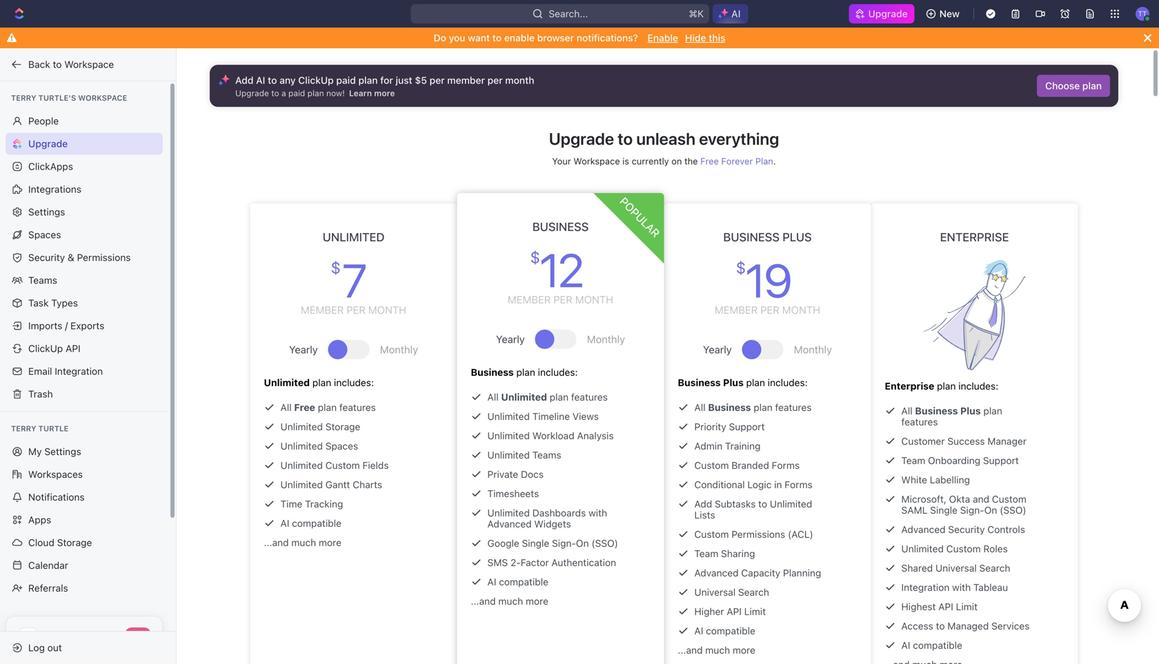 Task type: vqa. For each thing, say whether or not it's contained in the screenshot.
Blockchain in the left of the page
no



Task type: describe. For each thing, give the bounding box(es) containing it.
private docs
[[487, 469, 544, 480]]

enterprise for enterprise plan includes:
[[885, 381, 934, 392]]

turtle's
[[38, 93, 76, 102]]

more down tracking
[[319, 537, 342, 549]]

features for all business plan features
[[775, 402, 812, 413]]

unlimited custom fields
[[280, 460, 389, 471]]

yearly for 7
[[289, 344, 318, 356]]

upgrade left new button
[[868, 8, 908, 19]]

teams link
[[6, 269, 163, 292]]

customer success manager
[[902, 436, 1027, 447]]

any
[[280, 75, 296, 86]]

business for business plus
[[723, 230, 780, 244]]

imports / exports
[[28, 320, 104, 332]]

unlimited for unlimited dashboards with advanced widgets
[[487, 508, 530, 519]]

0 vertical spatial spaces
[[28, 229, 61, 240]]

team sharing
[[695, 548, 755, 560]]

compatible down time tracking
[[292, 518, 341, 529]]

enterprise image
[[924, 260, 1026, 371]]

unlimited for unlimited timeline views
[[487, 411, 530, 422]]

member for 7
[[301, 304, 344, 316]]

api for highest
[[939, 601, 953, 613]]

limit for highest api limit
[[956, 601, 978, 613]]

saml
[[902, 505, 928, 516]]

0 vertical spatial support
[[729, 421, 765, 433]]

admin training
[[695, 441, 761, 452]]

to left any on the top
[[268, 75, 277, 86]]

free forever plan link
[[700, 156, 773, 166]]

ai inside the add ai to any clickup paid plan for just $5 per member per month upgrade to a paid plan now! learn more
[[256, 75, 265, 86]]

apps
[[28, 514, 51, 526]]

subtasks
[[715, 499, 756, 510]]

timeline
[[532, 411, 570, 422]]

all business plan features
[[695, 402, 812, 413]]

this
[[709, 32, 726, 43]]

back to workspace button
[[6, 53, 164, 76]]

1 vertical spatial upgrade link
[[6, 133, 163, 155]]

docs
[[521, 469, 544, 480]]

all for all business plan features
[[695, 402, 706, 413]]

monthly for 7
[[380, 344, 418, 356]]

2-
[[511, 557, 521, 569]]

task types link
[[6, 292, 163, 314]]

1 horizontal spatial ...and much more
[[471, 596, 549, 607]]

exports
[[70, 320, 104, 332]]

1 horizontal spatial teams
[[532, 450, 561, 461]]

ai button
[[713, 4, 748, 23]]

security inside security & permissions link
[[28, 252, 65, 263]]

plan inside all business plus plan features
[[984, 405, 1002, 417]]

branded
[[732, 460, 769, 471]]

custom down lists
[[695, 529, 729, 540]]

month for 19
[[782, 304, 820, 316]]

unlimited for unlimited gantt charts
[[280, 479, 323, 491]]

plus inside all business plus plan features
[[960, 405, 981, 417]]

ai compatible down 2- at the left of page
[[487, 577, 548, 588]]

widgets
[[534, 519, 571, 530]]

business up priority support
[[708, 402, 751, 413]]

email integration link
[[6, 361, 163, 383]]

business for business plan includes:
[[471, 367, 514, 378]]

popular
[[617, 195, 663, 240]]

planning
[[783, 568, 821, 579]]

highest api limit
[[902, 601, 978, 613]]

tt
[[1138, 10, 1147, 17]]

microsoft,
[[902, 494, 947, 505]]

calendar
[[28, 560, 68, 571]]

services
[[992, 621, 1030, 632]]

1 vertical spatial sign-
[[552, 538, 576, 549]]

ai down 'sms' at left
[[487, 577, 496, 588]]

$ for 12
[[530, 248, 538, 267]]

to left a
[[271, 88, 279, 98]]

all for all unlimited plan features
[[487, 392, 499, 403]]

your workspace is currently on the free forever plan .
[[552, 156, 776, 166]]

1 horizontal spatial ...and
[[471, 596, 496, 607]]

1 vertical spatial single
[[522, 538, 549, 549]]

to inside add subtasks to unlimited lists
[[758, 499, 767, 510]]

unlimited for unlimited teams
[[487, 450, 530, 461]]

on inside microsoft, okta and custom saml single sign-on (sso)
[[984, 505, 997, 516]]

per for 19
[[761, 304, 780, 316]]

business for business plus plan includes:
[[678, 377, 721, 388]]

clickup api
[[28, 343, 81, 354]]

back to workspace
[[28, 59, 114, 70]]

managed
[[948, 621, 989, 632]]

plus for business plus plan includes:
[[723, 377, 744, 388]]

okta
[[949, 494, 970, 505]]

compatible down 2- at the left of page
[[499, 577, 548, 588]]

the
[[684, 156, 698, 166]]

unleash
[[636, 129, 696, 148]]

people link
[[6, 110, 163, 132]]

custom down 'admin'
[[695, 460, 729, 471]]

clickup api link
[[6, 338, 163, 360]]

logic
[[748, 479, 772, 491]]

1 vertical spatial settings
[[44, 446, 81, 457]]

$ for 19
[[736, 258, 744, 277]]

search...
[[549, 8, 588, 19]]

plan left now!
[[308, 88, 324, 98]]

2 vertical spatial workspace
[[574, 156, 620, 166]]

terry for people
[[11, 93, 36, 102]]

unlimited gantt charts
[[280, 479, 382, 491]]

$ 7 member per month
[[301, 253, 406, 316]]

settings link
[[6, 201, 163, 223]]

0 vertical spatial forms
[[772, 460, 800, 471]]

$ 12 member per month
[[508, 242, 613, 306]]

&
[[68, 252, 74, 263]]

terry turtle
[[11, 424, 68, 433]]

unlimited for unlimited storage
[[280, 421, 323, 433]]

dashboards
[[532, 508, 586, 519]]

ai compatible down access
[[902, 640, 963, 651]]

onboarding
[[928, 455, 981, 466]]

0 horizontal spatial paid
[[288, 88, 305, 98]]

0 horizontal spatial ...and much more
[[264, 537, 342, 549]]

features inside all business plus plan features
[[902, 416, 938, 428]]

capacity
[[741, 568, 781, 579]]

1 horizontal spatial paid
[[336, 75, 356, 86]]

security & permissions link
[[6, 247, 163, 269]]

email integration
[[28, 366, 103, 377]]

features for all free plan features
[[339, 402, 376, 413]]

choose plan
[[1045, 80, 1102, 91]]

shared
[[902, 563, 933, 574]]

higher api limit
[[695, 606, 766, 618]]

unlimited custom roles
[[902, 543, 1008, 555]]

1 horizontal spatial spaces
[[325, 441, 358, 452]]

team onboarding support
[[902, 455, 1019, 466]]

sms
[[487, 557, 508, 569]]

$ for 7
[[331, 258, 338, 277]]

unlimited teams
[[487, 450, 561, 461]]

clickapps
[[28, 161, 73, 172]]

do
[[434, 32, 446, 43]]

enterprise plan includes:
[[885, 381, 999, 392]]

priority
[[695, 421, 726, 433]]

team for team sharing
[[695, 548, 719, 560]]

unlimited timeline views
[[487, 411, 599, 422]]

1 vertical spatial forms
[[785, 479, 813, 491]]

1 horizontal spatial integration
[[902, 582, 950, 593]]

views
[[573, 411, 599, 422]]

member for 19
[[715, 304, 758, 316]]

0 horizontal spatial on
[[576, 538, 589, 549]]

0 vertical spatial universal
[[936, 563, 977, 574]]

1 vertical spatial security
[[948, 524, 985, 535]]

1 vertical spatial free
[[294, 402, 315, 413]]

compatible down access
[[913, 640, 963, 651]]

analysis
[[577, 430, 614, 442]]

1 horizontal spatial monthly
[[587, 333, 625, 345]]

2 vertical spatial ...and much more
[[678, 645, 756, 656]]

7
[[342, 253, 365, 308]]

0 horizontal spatial ...and
[[264, 537, 289, 549]]

unlimited storage
[[280, 421, 360, 433]]

1 horizontal spatial with
[[952, 582, 971, 593]]

log
[[28, 642, 45, 654]]

plan up unlimited storage
[[318, 402, 337, 413]]

higher
[[695, 606, 724, 618]]

is
[[623, 156, 629, 166]]

1 vertical spatial much
[[498, 596, 523, 607]]

enterprise for enterprise
[[940, 230, 1009, 244]]

0 vertical spatial much
[[291, 537, 316, 549]]

training
[[725, 441, 761, 452]]

single inside microsoft, okta and custom saml single sign-on (sso)
[[930, 505, 958, 516]]

plan right the choose
[[1083, 80, 1102, 91]]

1 horizontal spatial yearly
[[496, 333, 525, 345]]

add for add subtasks to unlimited lists
[[695, 499, 712, 510]]

team for team onboarding support
[[902, 455, 926, 466]]

calendar link
[[6, 555, 163, 577]]

limit for higher api limit
[[744, 606, 766, 618]]

custom branded forms
[[695, 460, 800, 471]]

ai compatible down time tracking
[[280, 518, 341, 529]]

to down highest api limit
[[936, 621, 945, 632]]

0 horizontal spatial permissions
[[77, 252, 131, 263]]



Task type: locate. For each thing, give the bounding box(es) containing it.
private
[[487, 469, 518, 480]]

ai down access
[[902, 640, 910, 651]]

with inside unlimited dashboards with advanced widgets
[[589, 508, 607, 519]]

(sso) up authentication
[[592, 538, 618, 549]]

and
[[973, 494, 990, 505]]

in
[[774, 479, 782, 491]]

clickup down imports
[[28, 343, 63, 354]]

(sso) inside microsoft, okta and custom saml single sign-on (sso)
[[1000, 505, 1027, 516]]

notifications
[[28, 492, 85, 503]]

to right the want
[[492, 32, 502, 43]]

/
[[65, 320, 68, 332]]

0 vertical spatial plus
[[783, 230, 812, 244]]

tableau
[[974, 582, 1008, 593]]

advanced down the saml
[[902, 524, 946, 535]]

0 vertical spatial teams
[[28, 275, 57, 286]]

includes: up all business plan features
[[768, 377, 808, 388]]

plan
[[755, 156, 773, 166]]

support
[[729, 421, 765, 433], [983, 455, 1019, 466]]

on up controls
[[984, 505, 997, 516]]

more down higher api limit
[[733, 645, 756, 656]]

unlimited dashboards with advanced widgets
[[487, 508, 607, 530]]

1 horizontal spatial single
[[930, 505, 958, 516]]

to down logic on the right of the page
[[758, 499, 767, 510]]

0 horizontal spatial $
[[331, 258, 338, 277]]

1 horizontal spatial api
[[727, 606, 742, 618]]

1 vertical spatial terry
[[11, 424, 36, 433]]

month inside $ 19 member per month
[[782, 304, 820, 316]]

0 horizontal spatial integration
[[55, 366, 103, 377]]

0 vertical spatial clickup
[[298, 75, 334, 86]]

more inside the add ai to any clickup paid plan for just $5 per member per month upgrade to a paid plan now! learn more
[[374, 88, 395, 98]]

clickup
[[298, 75, 334, 86], [28, 343, 63, 354]]

upgrade link down people link
[[6, 133, 163, 155]]

sharing
[[721, 548, 755, 560]]

free right the
[[700, 156, 719, 166]]

advanced for advanced capacity planning
[[695, 568, 739, 579]]

plus for business plus
[[783, 230, 812, 244]]

1 vertical spatial paid
[[288, 88, 305, 98]]

spaces link
[[6, 224, 163, 246]]

on
[[672, 156, 682, 166]]

1 horizontal spatial plus
[[783, 230, 812, 244]]

new
[[940, 8, 960, 19]]

0 vertical spatial sign-
[[960, 505, 984, 516]]

api down the integration with tableau on the right bottom
[[939, 601, 953, 613]]

member inside the add ai to any clickup paid plan for just $5 per member per month upgrade to a paid plan now! learn more
[[447, 75, 485, 86]]

yearly up business plus plan includes:
[[703, 344, 732, 356]]

teams inside teams "link"
[[28, 275, 57, 286]]

email
[[28, 366, 52, 377]]

plan up all free plan features
[[312, 377, 331, 388]]

my settings
[[28, 446, 81, 457]]

unlimited for unlimited plan includes:
[[264, 377, 310, 388]]

business down enterprise plan includes:
[[915, 405, 958, 417]]

with right dashboards
[[589, 508, 607, 519]]

monthly for 19
[[794, 344, 832, 356]]

0 horizontal spatial search
[[738, 587, 769, 598]]

much down time tracking
[[291, 537, 316, 549]]

0 horizontal spatial (sso)
[[592, 538, 618, 549]]

upgrade up clickapps
[[28, 138, 68, 149]]

add inside the add ai to any clickup paid plan for just $5 per member per month upgrade to a paid plan now! learn more
[[235, 75, 254, 86]]

much down 2- at the left of page
[[498, 596, 523, 607]]

0 horizontal spatial plus
[[723, 377, 744, 388]]

team up white
[[902, 455, 926, 466]]

2 horizontal spatial advanced
[[902, 524, 946, 535]]

0 horizontal spatial universal
[[695, 587, 736, 598]]

0 horizontal spatial spaces
[[28, 229, 61, 240]]

0 horizontal spatial security
[[28, 252, 65, 263]]

upgrade inside the add ai to any clickup paid plan for just $5 per member per month upgrade to a paid plan now! learn more
[[235, 88, 269, 98]]

settings
[[28, 206, 65, 218], [44, 446, 81, 457]]

0 horizontal spatial much
[[291, 537, 316, 549]]

ai down time
[[280, 518, 289, 529]]

1 horizontal spatial permissions
[[732, 529, 785, 540]]

imports
[[28, 320, 62, 332]]

universal up the integration with tableau on the right bottom
[[936, 563, 977, 574]]

2 horizontal spatial yearly
[[703, 344, 732, 356]]

forms right in on the right
[[785, 479, 813, 491]]

0 horizontal spatial with
[[589, 508, 607, 519]]

upgrade up your
[[549, 129, 614, 148]]

1 vertical spatial universal
[[695, 587, 736, 598]]

out
[[47, 642, 62, 654]]

monthly
[[587, 333, 625, 345], [380, 344, 418, 356], [794, 344, 832, 356]]

settings down integrations at the left of the page
[[28, 206, 65, 218]]

month for 12
[[575, 294, 613, 306]]

limit down universal search
[[744, 606, 766, 618]]

limit up access to managed services
[[956, 601, 978, 613]]

0 horizontal spatial limit
[[744, 606, 766, 618]]

0 vertical spatial workspace
[[64, 59, 114, 70]]

all down the business plan includes:
[[487, 392, 499, 403]]

plan
[[358, 75, 378, 86], [1083, 80, 1102, 91], [308, 88, 324, 98], [516, 367, 535, 378], [312, 377, 331, 388], [746, 377, 765, 388], [937, 381, 956, 392], [550, 392, 569, 403], [318, 402, 337, 413], [754, 402, 773, 413], [984, 405, 1002, 417]]

all up priority
[[695, 402, 706, 413]]

$ inside $ 19 member per month
[[736, 258, 744, 277]]

teams up task
[[28, 275, 57, 286]]

teams down unlimited workload analysis
[[532, 450, 561, 461]]

teams
[[28, 275, 57, 286], [532, 450, 561, 461]]

0 horizontal spatial teams
[[28, 275, 57, 286]]

0 vertical spatial terry
[[11, 93, 36, 102]]

month inside $ 7 member per month
[[368, 304, 406, 316]]

features down business plus plan includes:
[[775, 402, 812, 413]]

0 vertical spatial on
[[984, 505, 997, 516]]

1 vertical spatial (sso)
[[592, 538, 618, 549]]

workspace for back to workspace
[[64, 59, 114, 70]]

conditional logic in forms
[[695, 479, 813, 491]]

clickup inside the add ai to any clickup paid plan for just $5 per member per month upgrade to a paid plan now! learn more
[[298, 75, 334, 86]]

ai compatible
[[280, 518, 341, 529], [487, 577, 548, 588], [695, 626, 756, 637], [902, 640, 963, 651]]

2 horizontal spatial ...and
[[678, 645, 703, 656]]

lists
[[695, 510, 715, 521]]

includes: up all business plus plan features
[[959, 381, 999, 392]]

trash
[[28, 388, 53, 400]]

member inside $ 12 member per month
[[508, 294, 551, 306]]

unlimited for unlimited custom fields
[[280, 460, 323, 471]]

1 horizontal spatial (sso)
[[1000, 505, 1027, 516]]

search down roles
[[979, 563, 1010, 574]]

enable
[[648, 32, 678, 43]]

time tracking
[[280, 499, 343, 510]]

...and down time
[[264, 537, 289, 549]]

0 vertical spatial enterprise
[[940, 230, 1009, 244]]

1 vertical spatial permissions
[[732, 529, 785, 540]]

0 vertical spatial permissions
[[77, 252, 131, 263]]

1 vertical spatial integration
[[902, 582, 950, 593]]

includes: for business plan includes:
[[538, 367, 578, 378]]

cloud
[[28, 537, 54, 549]]

yearly up the business plan includes:
[[496, 333, 525, 345]]

0 horizontal spatial support
[[729, 421, 765, 433]]

spaces up the security & permissions
[[28, 229, 61, 240]]

workspace for terry turtle's workspace
[[78, 93, 127, 102]]

more down factor
[[526, 596, 549, 607]]

per inside $ 12 member per month
[[554, 294, 573, 306]]

custom right "and"
[[992, 494, 1027, 505]]

paid up now!
[[336, 75, 356, 86]]

0 horizontal spatial storage
[[57, 537, 92, 549]]

enable
[[504, 32, 535, 43]]

0 vertical spatial upgrade link
[[849, 4, 915, 23]]

conditional
[[695, 479, 745, 491]]

0 vertical spatial search
[[979, 563, 1010, 574]]

...and down higher
[[678, 645, 703, 656]]

1 vertical spatial ...and
[[471, 596, 496, 607]]

integration
[[55, 366, 103, 377], [902, 582, 950, 593]]

per for 7
[[347, 304, 366, 316]]

terry up people
[[11, 93, 36, 102]]

yearly for 19
[[703, 344, 732, 356]]

2 horizontal spatial monthly
[[794, 344, 832, 356]]

notifications link
[[6, 486, 163, 509]]

all business plus plan features
[[902, 405, 1002, 428]]

much down higher
[[705, 645, 730, 656]]

custom up gantt
[[325, 460, 360, 471]]

business up '19'
[[723, 230, 780, 244]]

1 horizontal spatial clickup
[[298, 75, 334, 86]]

0 vertical spatial with
[[589, 508, 607, 519]]

search down the advanced capacity planning
[[738, 587, 769, 598]]

2 horizontal spatial much
[[705, 645, 730, 656]]

0 horizontal spatial sign-
[[552, 538, 576, 549]]

add inside add subtasks to unlimited lists
[[695, 499, 712, 510]]

workspace inside button
[[64, 59, 114, 70]]

unlimited for unlimited spaces
[[280, 441, 323, 452]]

manager
[[988, 436, 1027, 447]]

sign-
[[960, 505, 984, 516], [552, 538, 576, 549]]

referrals
[[28, 583, 68, 594]]

per for 12
[[554, 294, 573, 306]]

month inside $ 12 member per month
[[575, 294, 613, 306]]

unlimited plan includes:
[[264, 377, 374, 388]]

terry turtle's workspace
[[11, 93, 127, 102]]

all for all business plus plan features
[[902, 405, 913, 417]]

...and much more down time tracking
[[264, 537, 342, 549]]

custom inside microsoft, okta and custom saml single sign-on (sso)
[[992, 494, 1027, 505]]

$ left '19'
[[736, 258, 744, 277]]

advanced
[[487, 519, 532, 530], [902, 524, 946, 535], [695, 568, 739, 579]]

business plus
[[723, 230, 812, 244]]

plan down business plus plan includes:
[[754, 402, 773, 413]]

0 horizontal spatial single
[[522, 538, 549, 549]]

custom down advanced security controls at the bottom of page
[[946, 543, 981, 555]]

integration inside email integration link
[[55, 366, 103, 377]]

single up factor
[[522, 538, 549, 549]]

security up unlimited custom roles
[[948, 524, 985, 535]]

2 horizontal spatial api
[[939, 601, 953, 613]]

yearly
[[496, 333, 525, 345], [289, 344, 318, 356], [703, 344, 732, 356]]

2 horizontal spatial plus
[[960, 405, 981, 417]]

...and down 'sms' at left
[[471, 596, 496, 607]]

currently
[[632, 156, 669, 166]]

google single sign-on (sso)
[[487, 538, 618, 549]]

features
[[571, 392, 608, 403], [339, 402, 376, 413], [775, 402, 812, 413], [902, 416, 938, 428]]

integration with tableau
[[902, 582, 1008, 593]]

1 horizontal spatial team
[[902, 455, 926, 466]]

paid right a
[[288, 88, 305, 98]]

1 horizontal spatial add
[[695, 499, 712, 510]]

0 horizontal spatial api
[[66, 343, 81, 354]]

sign- inside microsoft, okta and custom saml single sign-on (sso)
[[960, 505, 984, 516]]

member inside $ 7 member per month
[[301, 304, 344, 316]]

spaces
[[28, 229, 61, 240], [325, 441, 358, 452]]

all for all free plan features
[[280, 402, 292, 413]]

advanced for advanced security controls
[[902, 524, 946, 535]]

security & permissions
[[28, 252, 131, 263]]

api for higher
[[727, 606, 742, 618]]

advanced up google
[[487, 519, 532, 530]]

permissions down spaces link
[[77, 252, 131, 263]]

my
[[28, 446, 42, 457]]

storage down all free plan features
[[325, 421, 360, 433]]

support up training
[[729, 421, 765, 433]]

compatible down higher api limit
[[706, 626, 756, 637]]

sms 2-factor authentication
[[487, 557, 616, 569]]

google
[[487, 538, 519, 549]]

0 vertical spatial settings
[[28, 206, 65, 218]]

api for clickup
[[66, 343, 81, 354]]

month
[[505, 75, 534, 86], [575, 294, 613, 306], [368, 304, 406, 316], [782, 304, 820, 316]]

terry for my settings
[[11, 424, 36, 433]]

1 horizontal spatial search
[[979, 563, 1010, 574]]

1 horizontal spatial free
[[700, 156, 719, 166]]

plus up success
[[960, 405, 981, 417]]

apps link
[[6, 509, 163, 531]]

1 terry from the top
[[11, 93, 36, 102]]

$
[[530, 248, 538, 267], [331, 258, 338, 277], [736, 258, 744, 277]]

workspaces link
[[6, 464, 163, 486]]

1 horizontal spatial advanced
[[695, 568, 739, 579]]

storage
[[325, 421, 360, 433], [57, 537, 92, 549]]

0 horizontal spatial add
[[235, 75, 254, 86]]

unlimited for unlimited
[[323, 230, 385, 244]]

per inside $ 19 member per month
[[761, 304, 780, 316]]

0 horizontal spatial upgrade link
[[6, 133, 163, 155]]

storage down apps link
[[57, 537, 92, 549]]

2 terry from the top
[[11, 424, 36, 433]]

1 horizontal spatial support
[[983, 455, 1019, 466]]

1 vertical spatial team
[[695, 548, 719, 560]]

business inside all business plus plan features
[[915, 405, 958, 417]]

features up unlimited storage
[[339, 402, 376, 413]]

2 vertical spatial plus
[[960, 405, 981, 417]]

per inside $ 7 member per month
[[347, 304, 366, 316]]

unlimited for unlimited custom roles
[[902, 543, 944, 555]]

business up 12
[[532, 220, 589, 234]]

member inside $ 19 member per month
[[715, 304, 758, 316]]

add down the conditional
[[695, 499, 712, 510]]

forms up in on the right
[[772, 460, 800, 471]]

to up the is
[[618, 129, 633, 148]]

with down shared universal search
[[952, 582, 971, 593]]

advanced inside unlimited dashboards with advanced widgets
[[487, 519, 532, 530]]

referrals link
[[6, 578, 163, 600]]

universal search
[[695, 587, 769, 598]]

plan up learn
[[358, 75, 378, 86]]

1 vertical spatial enterprise
[[885, 381, 934, 392]]

roles
[[984, 543, 1008, 555]]

0 vertical spatial security
[[28, 252, 65, 263]]

0 horizontal spatial yearly
[[289, 344, 318, 356]]

single up advanced security controls at the bottom of page
[[930, 505, 958, 516]]

(sso)
[[1000, 505, 1027, 516], [592, 538, 618, 549]]

1 horizontal spatial limit
[[956, 601, 978, 613]]

plus up all business plan features
[[723, 377, 744, 388]]

month for 7
[[368, 304, 406, 316]]

security
[[28, 252, 65, 263], [948, 524, 985, 535]]

plan up timeline
[[550, 392, 569, 403]]

2 horizontal spatial $
[[736, 258, 744, 277]]

to inside button
[[53, 59, 62, 70]]

storage for unlimited storage
[[325, 421, 360, 433]]

access
[[902, 621, 933, 632]]

2 vertical spatial ...and
[[678, 645, 703, 656]]

1 vertical spatial clickup
[[28, 343, 63, 354]]

0 vertical spatial free
[[700, 156, 719, 166]]

plan up all business plan features
[[746, 377, 765, 388]]

includes: for unlimited plan includes:
[[334, 377, 374, 388]]

1 horizontal spatial security
[[948, 524, 985, 535]]

white labelling
[[902, 474, 970, 486]]

1 vertical spatial spaces
[[325, 441, 358, 452]]

add left any on the top
[[235, 75, 254, 86]]

ai left any on the top
[[256, 75, 265, 86]]

unlimited inside add subtasks to unlimited lists
[[770, 499, 812, 510]]

plan up all business plus plan features
[[937, 381, 956, 392]]

yearly up unlimited plan includes:
[[289, 344, 318, 356]]

everything
[[699, 129, 779, 148]]

1 vertical spatial plus
[[723, 377, 744, 388]]

$ inside $ 7 member per month
[[331, 258, 338, 277]]

limit
[[956, 601, 978, 613], [744, 606, 766, 618]]

1 vertical spatial teams
[[532, 450, 561, 461]]

month inside the add ai to any clickup paid plan for just $5 per member per month upgrade to a paid plan now! learn more
[[505, 75, 534, 86]]

plan up all unlimited plan features on the bottom
[[516, 367, 535, 378]]

business for business
[[532, 220, 589, 234]]

0 vertical spatial ...and much more
[[264, 537, 342, 549]]

$ inside $ 12 member per month
[[530, 248, 538, 267]]

clickapps link
[[6, 156, 163, 178]]

sign- up advanced security controls at the bottom of page
[[960, 505, 984, 516]]

new button
[[920, 3, 968, 25]]

0 vertical spatial paid
[[336, 75, 356, 86]]

all inside all business plus plan features
[[902, 405, 913, 417]]

member for 12
[[508, 294, 551, 306]]

$ left the 7
[[331, 258, 338, 277]]

task
[[28, 297, 49, 309]]

terry
[[11, 93, 36, 102], [11, 424, 36, 433]]

1 horizontal spatial enterprise
[[940, 230, 1009, 244]]

includes: for enterprise plan includes:
[[959, 381, 999, 392]]

workspace up people link
[[78, 93, 127, 102]]

highest
[[902, 601, 936, 613]]

api down universal search
[[727, 606, 742, 618]]

tt button
[[1132, 3, 1154, 25]]

hide
[[685, 32, 706, 43]]

controls
[[988, 524, 1025, 535]]

0 horizontal spatial free
[[294, 402, 315, 413]]

unlimited inside unlimited dashboards with advanced widgets
[[487, 508, 530, 519]]

unlimited for unlimited workload analysis
[[487, 430, 530, 442]]

0 vertical spatial storage
[[325, 421, 360, 433]]

learn
[[349, 88, 372, 98]]

storage for cloud storage
[[57, 537, 92, 549]]

upgrade link
[[849, 4, 915, 23], [6, 133, 163, 155]]

ai compatible down higher api limit
[[695, 626, 756, 637]]

features up customer
[[902, 416, 938, 428]]

tracking
[[305, 499, 343, 510]]

add for add ai to any clickup paid plan for just $5 per member per month upgrade to a paid plan now! learn more
[[235, 75, 254, 86]]

free up unlimited storage
[[294, 402, 315, 413]]

priority support
[[695, 421, 765, 433]]

0 horizontal spatial clickup
[[28, 343, 63, 354]]

now!
[[326, 88, 345, 98]]

1 horizontal spatial on
[[984, 505, 997, 516]]

1 vertical spatial with
[[952, 582, 971, 593]]

ai down higher
[[695, 626, 703, 637]]

ai inside button
[[731, 8, 741, 19]]

support down manager
[[983, 455, 1019, 466]]

0 vertical spatial single
[[930, 505, 958, 516]]

access to managed services
[[902, 621, 1030, 632]]

time
[[280, 499, 302, 510]]

enterprise
[[940, 230, 1009, 244], [885, 381, 934, 392]]

features for all unlimited plan features
[[571, 392, 608, 403]]

1 vertical spatial support
[[983, 455, 1019, 466]]



